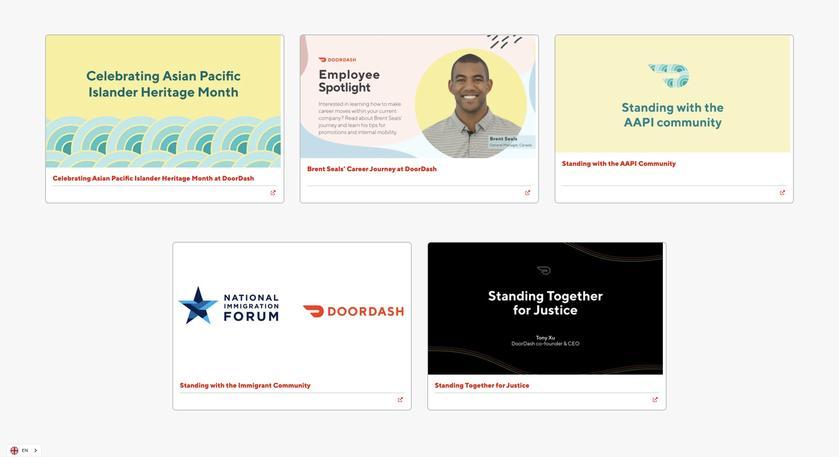 Task type: vqa. For each thing, say whether or not it's contained in the screenshot.
'at'
yes



Task type: locate. For each thing, give the bounding box(es) containing it.
0 vertical spatial doordash
[[405, 165, 437, 172]]

the inside 'list item'
[[226, 381, 237, 389]]

standing for standing with the immigrant community
[[180, 381, 209, 389]]

community for standing with the immigrant community
[[273, 381, 311, 389]]

islander
[[135, 174, 160, 182]]

0 horizontal spatial at
[[214, 174, 221, 182]]

en
[[22, 448, 28, 453]]

at right month
[[214, 174, 221, 182]]

1 vertical spatial community
[[273, 381, 311, 389]]

standing with the aapi community list item
[[555, 34, 794, 203]]

2 horizontal spatial standing
[[562, 159, 591, 167]]

doordash
[[405, 165, 437, 172], [222, 174, 254, 182]]

1 horizontal spatial standing
[[435, 381, 464, 389]]

1 horizontal spatial the
[[608, 159, 619, 167]]

0 vertical spatial at
[[397, 165, 404, 172]]

standing together for justice
[[435, 381, 530, 389]]

celebrating asian pacific islander heritage month at doordash
[[53, 174, 254, 182]]

at
[[397, 165, 404, 172], [214, 174, 221, 182]]

with inside 'list item'
[[210, 381, 225, 389]]

the for immigrant
[[226, 381, 237, 389]]

career
[[347, 165, 369, 172]]

with
[[593, 159, 607, 167], [210, 381, 225, 389]]

1 horizontal spatial at
[[397, 165, 404, 172]]

0 horizontal spatial standing
[[180, 381, 209, 389]]

 inside brent seals' career journey at doordash list item
[[526, 190, 530, 195]]

community inside list item
[[639, 159, 676, 167]]

1 horizontal spatial community
[[639, 159, 676, 167]]

1 horizontal spatial with
[[593, 159, 607, 167]]

1 vertical spatial the
[[226, 381, 237, 389]]

standing for standing with the aapi community
[[562, 159, 591, 167]]

0 horizontal spatial with
[[210, 381, 225, 389]]

the inside list item
[[608, 159, 619, 167]]

the left immigrant
[[226, 381, 237, 389]]

standing with the aapi community
[[562, 159, 676, 167]]

 inside celebrating asian pacific islander heritage month at doordash 'list item'
[[271, 190, 276, 195]]

justice
[[506, 381, 530, 389]]

at right "journey"
[[397, 165, 404, 172]]

asian
[[92, 174, 110, 182]]

1 vertical spatial doordash
[[222, 174, 254, 182]]

doordash inside list item
[[405, 165, 437, 172]]

0 horizontal spatial doordash
[[222, 174, 254, 182]]

0 vertical spatial with
[[593, 159, 607, 167]]

for
[[496, 381, 505, 389]]

0 horizontal spatial the
[[226, 381, 237, 389]]

immigrant
[[238, 381, 272, 389]]

standing
[[562, 159, 591, 167], [180, 381, 209, 389], [435, 381, 464, 389]]

0 vertical spatial the
[[608, 159, 619, 167]]

aapi
[[620, 159, 637, 167]]

1 vertical spatial with
[[210, 381, 225, 389]]

the left aapi
[[608, 159, 619, 167]]

0 vertical spatial community
[[639, 159, 676, 167]]

 inside standing together for justice list item
[[653, 397, 658, 402]]

community for standing with the aapi community
[[639, 159, 676, 167]]

with for aapi
[[593, 159, 607, 167]]

list
[[34, 0, 806, 449]]

1 horizontal spatial doordash
[[405, 165, 437, 172]]

community inside 'list item'
[[273, 381, 311, 389]]

the
[[608, 159, 619, 167], [226, 381, 237, 389]]

 inside "standing with the aapi community" list item
[[781, 190, 785, 195]]

seals'
[[327, 165, 346, 172]]

english flag image
[[10, 447, 18, 455]]

 for brent seals' career journey at doordash
[[526, 190, 530, 195]]

0 horizontal spatial community
[[273, 381, 311, 389]]

with inside list item
[[593, 159, 607, 167]]


[[271, 190, 276, 195], [526, 190, 530, 195], [781, 190, 785, 195], [398, 397, 403, 402], [653, 397, 658, 402]]

Language field
[[7, 444, 42, 457]]

1 vertical spatial at
[[214, 174, 221, 182]]

community
[[639, 159, 676, 167], [273, 381, 311, 389]]

 for celebrating asian pacific islander heritage month at doordash
[[271, 190, 276, 195]]

standing inside 'list item'
[[180, 381, 209, 389]]

 inside standing with the immigrant community 'list item'
[[398, 397, 403, 402]]

heritage
[[162, 174, 190, 182]]

journey
[[370, 165, 396, 172]]



Task type: describe. For each thing, give the bounding box(es) containing it.
pacific
[[111, 174, 133, 182]]

en link
[[7, 444, 41, 457]]

standing together for justice list item
[[427, 242, 667, 411]]

together
[[465, 381, 494, 389]]

the for aapi
[[608, 159, 619, 167]]

standing with the immigrant community
[[180, 381, 311, 389]]

standing for standing together for justice
[[435, 381, 464, 389]]

brent seals' career journey at doordash list item
[[300, 34, 539, 203]]

 for standing with the immigrant community
[[398, 397, 403, 402]]

month
[[192, 174, 213, 182]]

with for immigrant
[[210, 381, 225, 389]]

brent seals' career journey at doordash
[[307, 165, 437, 172]]

brent
[[307, 165, 325, 172]]

doordash inside 'list item'
[[222, 174, 254, 182]]

at inside list item
[[397, 165, 404, 172]]

list containing standing with the aapi community
[[34, 0, 806, 449]]

celebrating
[[53, 174, 91, 182]]

celebrating asian pacific islander heritage month at doordash list item
[[45, 34, 285, 203]]

 for standing together for justice
[[653, 397, 658, 402]]

at inside 'list item'
[[214, 174, 221, 182]]

 for standing with the aapi community
[[781, 190, 785, 195]]

standing with the immigrant community list item
[[173, 242, 412, 411]]



